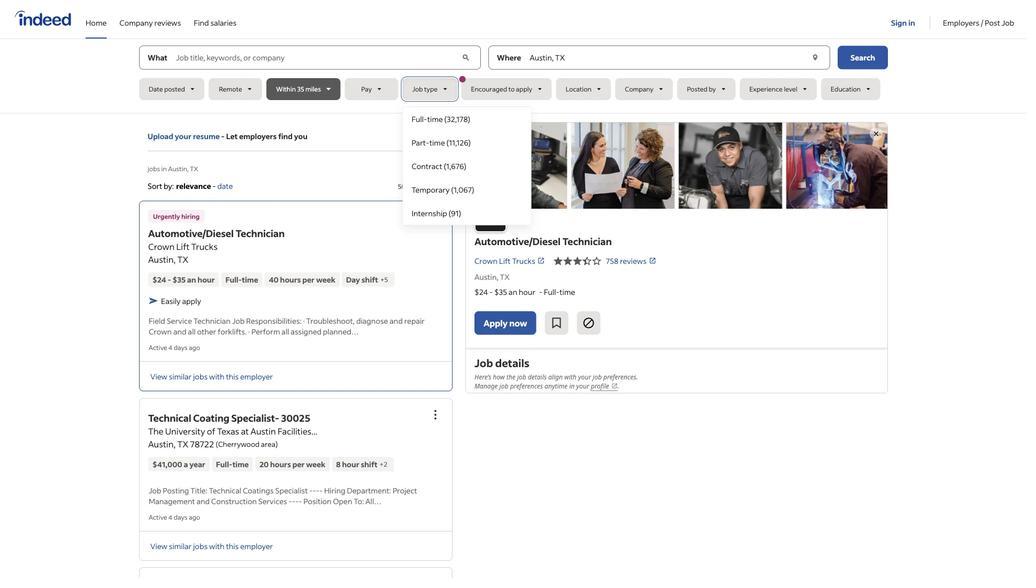 Task type: describe. For each thing, give the bounding box(es) containing it.
30025
[[281, 412, 311, 424]]

jobs down management
[[193, 541, 208, 551]]

full- up part-
[[412, 114, 428, 124]]

trucks for crown lift trucks
[[512, 256, 536, 266]]

now
[[510, 317, 528, 328]]

view similar jobs with this employer link for austin, tx
[[150, 372, 273, 381]]

similar for austin, tx 78722
[[169, 541, 192, 551]]

day
[[346, 275, 360, 284]]

job for details
[[475, 356, 493, 370]]

8
[[336, 460, 341, 469]]

(
[[216, 439, 218, 449]]

0 vertical spatial details
[[496, 356, 530, 370]]

clear element for where
[[810, 52, 821, 63]]

temporary (1,067) link
[[403, 178, 531, 201]]

758 reviews
[[606, 256, 647, 266]]

preferences.
[[604, 372, 638, 381]]

sign
[[892, 18, 908, 27]]

time left (32,178)
[[428, 114, 443, 124]]

university
[[165, 426, 205, 437]]

part-
[[412, 138, 430, 147]]

trucks for crown lift trucks austin, tx
[[191, 241, 218, 252]]

search
[[851, 53, 876, 62]]

1 all from the left
[[188, 326, 196, 336]]

technical inside technical coating specialist- 30025 the university of texas at austin facilities... austin, tx 78722 ( cherrywood area )
[[148, 412, 191, 424]]

manage
[[475, 381, 498, 390]]

0 horizontal spatial automotive/diesel technician
[[148, 227, 285, 239]]

sign in link
[[892, 1, 917, 37]]

jobs up coating
[[193, 372, 208, 381]]

pay
[[361, 85, 372, 93]]

urgently hiring
[[153, 212, 200, 220]]

miles
[[306, 85, 321, 93]]

coating
[[193, 412, 230, 424]]

view for austin, tx
[[150, 372, 168, 381]]

search button
[[838, 46, 889, 69]]

department:
[[347, 486, 391, 495]]

1 horizontal spatial job
[[518, 372, 527, 381]]

per for the university of texas at austin facilities...
[[293, 460, 305, 469]]

contract
[[412, 161, 443, 171]]

1 horizontal spatial hour
[[342, 460, 360, 469]]

$35 for $24 - $35 an hour
[[173, 275, 186, 284]]

location button
[[556, 78, 611, 100]]

repair
[[405, 316, 425, 325]]

crown inside field service technician job responsibilities: · troubleshoot, diagnose and repair crown and all other forklifts. · perform all assigned planned…
[[149, 326, 172, 336]]

full-time (32,178) link
[[403, 107, 531, 131]]

3.4 out of 5 stars. link to 758 company reviews (opens in a new tab) image
[[554, 254, 602, 267]]

clear element for what
[[461, 52, 472, 63]]

sort
[[148, 181, 162, 191]]

1 horizontal spatial in
[[570, 381, 575, 390]]

company button
[[616, 78, 674, 100]]

planned…
[[323, 326, 359, 336]]

(11,126)
[[447, 138, 471, 147]]

jobs left "help icon"
[[421, 182, 434, 190]]

$24 for $24 - $35 an hour
[[153, 275, 166, 284]]

service
[[167, 316, 192, 325]]

ago for austin, tx
[[189, 343, 200, 352]]

ago for austin, tx 78722
[[189, 513, 200, 521]]

home link
[[86, 0, 107, 36]]

hour for $24 - $35 an hour - full-time
[[519, 287, 536, 297]]

tx up relevance
[[190, 164, 198, 173]]

day shift + 5
[[346, 275, 388, 284]]

not interested image
[[583, 317, 595, 329]]

0 horizontal spatial automotive/diesel
[[148, 227, 234, 239]]

company reviews
[[120, 18, 181, 27]]

2 horizontal spatial job
[[593, 372, 602, 381]]

hours for the university of texas at austin facilities...
[[270, 460, 291, 469]]

reviews for 758 reviews
[[620, 256, 647, 266]]

8 hour shift + 2
[[336, 460, 388, 469]]

apply now button
[[475, 311, 537, 335]]

an for $24 - $35 an hour
[[187, 275, 196, 284]]

similar for austin, tx
[[169, 372, 192, 381]]

with right align
[[565, 372, 577, 381]]

Where field
[[528, 46, 809, 69]]

1 horizontal spatial automotive/diesel
[[475, 235, 561, 247]]

save this job image
[[551, 317, 563, 329]]

the
[[507, 372, 516, 381]]

relevance
[[176, 181, 211, 191]]

0 vertical spatial shift
[[362, 275, 378, 284]]

78722
[[190, 439, 214, 450]]

+ inside 8 hour shift + 2
[[380, 460, 384, 468]]

What field
[[174, 46, 460, 69]]

part-time (11,126) link
[[403, 131, 531, 154]]

job type
[[412, 85, 438, 93]]

remote button
[[209, 78, 262, 100]]

hiring
[[181, 212, 200, 220]]

troubleshoot,
[[306, 316, 355, 325]]

within
[[276, 85, 296, 93]]

by
[[709, 85, 717, 93]]

2 all from the left
[[282, 326, 289, 336]]

easily apply
[[161, 296, 201, 306]]

area
[[261, 439, 276, 449]]

find
[[194, 18, 209, 27]]

posting
[[163, 486, 189, 495]]

find salaries
[[194, 18, 237, 27]]

services
[[258, 496, 287, 506]]

cherrywood
[[218, 439, 260, 449]]

crown lift trucks
[[475, 256, 536, 266]]

in for jobs
[[161, 164, 167, 173]]

specialist-
[[231, 412, 279, 424]]

full- up save this job "image"
[[544, 287, 560, 297]]

1 vertical spatial your
[[579, 372, 592, 381]]

(1,067)
[[451, 185, 475, 194]]

the
[[148, 426, 164, 437]]

you
[[294, 131, 308, 141]]

clear image
[[461, 52, 472, 63]]

2 vertical spatial your
[[577, 381, 590, 390]]

date
[[149, 85, 163, 93]]

temporary
[[412, 185, 450, 194]]

internship (91) link
[[403, 201, 531, 225]]

crown lift trucks link
[[475, 255, 545, 267]]

date posted button
[[139, 78, 205, 100]]

apply now
[[484, 317, 528, 328]]

time down 3.4 out of 5 stars. link to 758 company reviews (opens in a new tab) image
[[560, 287, 576, 297]]

employers
[[944, 18, 980, 27]]

specialist
[[275, 486, 308, 495]]

1 vertical spatial details
[[528, 372, 547, 381]]

jobs up sort
[[148, 164, 160, 173]]

job actions menu is collapsed image
[[429, 408, 442, 421]]

2
[[384, 460, 388, 468]]

employers
[[239, 131, 277, 141]]

.
[[618, 381, 620, 390]]

0 vertical spatial ·
[[303, 316, 305, 325]]

per for crown lift trucks
[[303, 275, 315, 284]]

time left 40
[[242, 275, 258, 284]]

1 vertical spatial ·
[[248, 326, 250, 336]]

austin, tx
[[475, 272, 510, 282]]

education
[[831, 85, 861, 93]]

$41,000
[[153, 460, 182, 469]]

(32,178)
[[445, 114, 471, 124]]

internship
[[412, 208, 447, 218]]

time left (11,126)
[[430, 138, 445, 147]]

this for austin, tx
[[226, 372, 239, 381]]

manage job preferences anytime in your
[[475, 381, 591, 390]]

0 horizontal spatial job
[[500, 381, 509, 390]]

sort by: relevance - date
[[148, 181, 233, 191]]

experience
[[750, 85, 783, 93]]

in for sign
[[909, 18, 916, 27]]

an for $24 - $35 an hour - full-time
[[509, 287, 518, 297]]

resume
[[193, 131, 220, 141]]

find
[[278, 131, 293, 141]]

date link
[[217, 181, 233, 191]]



Task type: locate. For each thing, give the bounding box(es) containing it.
home
[[86, 18, 107, 27]]

week left 8
[[306, 460, 326, 469]]

post
[[986, 18, 1001, 27]]

1 horizontal spatial $35
[[495, 287, 507, 297]]

your up profile at the right bottom of page
[[579, 372, 592, 381]]

-
[[221, 131, 225, 141], [213, 181, 216, 191], [168, 275, 171, 284], [490, 287, 493, 297], [539, 287, 543, 297], [309, 486, 313, 495], [313, 486, 316, 495], [316, 486, 320, 495], [320, 486, 323, 495], [289, 496, 292, 506], [292, 496, 296, 506], [296, 496, 299, 506], [299, 496, 302, 506]]

technical coating specialist- 30025 button
[[148, 412, 311, 424]]

similar
[[169, 372, 192, 381], [169, 541, 192, 551]]

2 employer from the top
[[240, 541, 273, 551]]

experience level
[[750, 85, 798, 93]]

+
[[381, 275, 385, 284], [380, 460, 384, 468]]

0 horizontal spatial and
[[173, 326, 187, 336]]

full-time for austin, tx
[[226, 275, 258, 284]]

1 vertical spatial trucks
[[512, 256, 536, 266]]

by:
[[164, 181, 174, 191]]

crown up austin, tx
[[475, 256, 498, 266]]

view similar jobs with this employer for austin, tx
[[150, 372, 273, 381]]

shift left 2
[[361, 460, 378, 469]]

2 ago from the top
[[189, 513, 200, 521]]

automotive/diesel technician group
[[424, 205, 448, 229]]

1 horizontal spatial trucks
[[512, 256, 536, 266]]

lift inside 'link'
[[499, 256, 511, 266]]

tx up $24 - $35 an hour
[[177, 254, 188, 265]]

technical inside the job posting title: technical coatings specialist ---- hiring department: project management and construction services ---- position open to: all…
[[209, 486, 241, 495]]

full-time down cherrywood
[[216, 460, 249, 469]]

days for austin, tx 78722
[[174, 513, 188, 521]]

date posted
[[149, 85, 185, 93]]

where
[[497, 53, 522, 62]]

and down title:
[[197, 496, 210, 506]]

crown lift trucks logo image
[[466, 123, 888, 209], [475, 200, 507, 232]]

1 vertical spatial +
[[380, 460, 384, 468]]

lift inside crown lift trucks austin, tx
[[176, 241, 190, 252]]

automotive/diesel technician button
[[148, 227, 285, 239]]

full-time for austin, tx 78722
[[216, 460, 249, 469]]

2 4 from the top
[[169, 513, 173, 521]]

hour up "now"
[[519, 287, 536, 297]]

1 vertical spatial ago
[[189, 513, 200, 521]]

view similar jobs with this employer up coating
[[150, 372, 273, 381]]

1 vertical spatial similar
[[169, 541, 192, 551]]

0 horizontal spatial all
[[188, 326, 196, 336]]

anytime
[[545, 381, 568, 390]]

4 down management
[[169, 513, 173, 521]]

austin, up $24 - $35 an hour
[[148, 254, 176, 265]]

reviews right 758
[[620, 256, 647, 266]]

4 for austin, tx 78722
[[169, 513, 173, 521]]

lift for crown lift trucks austin, tx
[[176, 241, 190, 252]]

1 this from the top
[[226, 372, 239, 381]]

view for austin, tx 78722
[[150, 541, 168, 551]]

$24 up easily
[[153, 275, 166, 284]]

to:
[[354, 496, 364, 506]]

2 clear element from the left
[[810, 52, 821, 63]]

job right post
[[1002, 18, 1015, 27]]

0 horizontal spatial hour
[[198, 275, 215, 284]]

crown down "field"
[[149, 326, 172, 336]]

crown lift trucks austin, tx
[[148, 241, 218, 265]]

tx down the "university"
[[177, 439, 188, 450]]

with for crown lift trucks
[[209, 372, 225, 381]]

reviews left find at top left
[[154, 18, 181, 27]]

0 vertical spatial crown
[[148, 241, 175, 252]]

· up "assigned"
[[303, 316, 305, 325]]

1 vertical spatial this
[[226, 541, 239, 551]]

2 vertical spatial hour
[[342, 460, 360, 469]]

job left type
[[412, 85, 423, 93]]

$35
[[173, 275, 186, 284], [495, 287, 507, 297]]

1 vertical spatial apply
[[182, 296, 201, 306]]

1 view similar jobs with this employer link from the top
[[150, 372, 273, 381]]

1 vertical spatial company
[[625, 85, 654, 93]]

apply right to
[[516, 85, 533, 93]]

2 vertical spatial crown
[[149, 326, 172, 336]]

job inside the job posting title: technical coatings specialist ---- hiring department: project management and construction services ---- position open to: all…
[[149, 486, 161, 495]]

trucks inside 'link'
[[512, 256, 536, 266]]

company for company
[[625, 85, 654, 93]]

with for the university of texas at austin facilities...
[[209, 541, 225, 551]]

all left other
[[188, 326, 196, 336]]

1 clear element from the left
[[461, 52, 472, 63]]

2 vertical spatial and
[[197, 496, 210, 506]]

with down construction
[[209, 541, 225, 551]]

level
[[784, 85, 798, 93]]

of
[[207, 426, 215, 437]]

1 horizontal spatial technician
[[236, 227, 285, 239]]

1 vertical spatial days
[[174, 513, 188, 521]]

0 vertical spatial active
[[149, 343, 167, 352]]

+ up the department: on the bottom left of page
[[380, 460, 384, 468]]

0 vertical spatial hour
[[198, 275, 215, 284]]

position
[[304, 496, 332, 506]]

menu
[[403, 107, 532, 225]]

tx inside crown lift trucks austin, tx
[[177, 254, 188, 265]]

1 view similar jobs with this employer from the top
[[150, 372, 273, 381]]

view
[[150, 372, 168, 381], [150, 541, 168, 551]]

temporary (1,067)
[[412, 185, 475, 194]]

1 vertical spatial technical
[[209, 486, 241, 495]]

1 vertical spatial view similar jobs with this employer
[[150, 541, 273, 551]]

and inside the job posting title: technical coatings specialist ---- hiring department: project management and construction services ---- position open to: all…
[[197, 496, 210, 506]]

ago down title:
[[189, 513, 200, 521]]

active
[[149, 343, 167, 352], [149, 513, 167, 521]]

job for posting
[[149, 486, 161, 495]]

1 ago from the top
[[189, 343, 200, 352]]

posted by button
[[678, 78, 736, 100]]

austin, inside crown lift trucks austin, tx
[[148, 254, 176, 265]]

company
[[120, 18, 153, 27], [625, 85, 654, 93]]

1 horizontal spatial automotive/diesel technician
[[475, 235, 612, 247]]

0 vertical spatial $24
[[153, 275, 166, 284]]

encouraged
[[471, 85, 507, 93]]

apply right easily
[[182, 296, 201, 306]]

your
[[175, 131, 192, 141], [579, 372, 592, 381], [577, 381, 590, 390]]

20 hours per week
[[260, 460, 326, 469]]

title:
[[191, 486, 208, 495]]

2 view similar jobs with this employer link from the top
[[150, 541, 273, 551]]

field service technician job responsibilities: · troubleshoot, diagnose and repair crown and all other forklifts. · perform all assigned planned…
[[149, 316, 425, 336]]

hiring
[[324, 486, 346, 495]]

0 vertical spatial week
[[316, 275, 336, 284]]

your right upload
[[175, 131, 192, 141]]

clear element up encouraged at left
[[461, 52, 472, 63]]

2 view similar jobs with this employer from the top
[[150, 541, 273, 551]]

crown
[[148, 241, 175, 252], [475, 256, 498, 266], [149, 326, 172, 336]]

1 horizontal spatial all
[[282, 326, 289, 336]]

0 horizontal spatial lift
[[176, 241, 190, 252]]

and down service
[[173, 326, 187, 336]]

job up forklifts.
[[232, 316, 245, 325]]

close job details image
[[870, 127, 883, 140]]

full-time left 40
[[226, 275, 258, 284]]

ago down other
[[189, 343, 200, 352]]

1 horizontal spatial ·
[[303, 316, 305, 325]]

clear element left search
[[810, 52, 821, 63]]

1 employer from the top
[[240, 372, 273, 381]]

in up by:
[[161, 164, 167, 173]]

crown inside 'link'
[[475, 256, 498, 266]]

other
[[197, 326, 216, 336]]

tx inside technical coating specialist- 30025 the university of texas at austin facilities... austin, tx 78722 ( cherrywood area )
[[177, 439, 188, 450]]

help icon image
[[436, 182, 444, 191]]

company down where field
[[625, 85, 654, 93]]

employer up specialist-
[[240, 372, 273, 381]]

full- down (
[[216, 460, 233, 469]]

details up the
[[496, 356, 530, 370]]

company for company reviews
[[120, 18, 153, 27]]

0 vertical spatial and
[[390, 316, 403, 325]]

hours for crown lift trucks
[[280, 275, 301, 284]]

0 vertical spatial view similar jobs with this employer link
[[150, 372, 273, 381]]

this down construction
[[226, 541, 239, 551]]

responsibilities:
[[246, 316, 302, 325]]

tx down crown lift trucks
[[500, 272, 510, 282]]

active 4 days ago
[[149, 343, 200, 352], [149, 513, 200, 521]]

hours right 20
[[270, 460, 291, 469]]

time
[[428, 114, 443, 124], [430, 138, 445, 147], [242, 275, 258, 284], [560, 287, 576, 297], [233, 460, 249, 469]]

full- left 40
[[226, 275, 242, 284]]

job up management
[[149, 486, 161, 495]]

0 horizontal spatial an
[[187, 275, 196, 284]]

job inside field service technician job responsibilities: · troubleshoot, diagnose and repair crown and all other forklifts. · perform all assigned planned…
[[232, 316, 245, 325]]

job details
[[475, 356, 530, 370]]

all down responsibilities:
[[282, 326, 289, 336]]

trucks inside crown lift trucks austin, tx
[[191, 241, 218, 252]]

job inside employers / post job link
[[1002, 18, 1015, 27]]

project
[[393, 486, 417, 495]]

contract (1,676) link
[[403, 154, 531, 178]]

4 down service
[[169, 343, 173, 352]]

all
[[188, 326, 196, 336], [282, 326, 289, 336]]

$35 down austin, tx
[[495, 287, 507, 297]]

technical coating specialist- 30025 the university of texas at austin facilities... austin, tx 78722 ( cherrywood area )
[[148, 412, 318, 450]]

employers / post job link
[[944, 0, 1015, 36]]

active 4 days ago for austin, tx 78722
[[149, 513, 200, 521]]

0 vertical spatial per
[[303, 275, 315, 284]]

austin, inside technical coating specialist- 30025 the university of texas at austin facilities... austin, tx 78722 ( cherrywood area )
[[148, 439, 176, 450]]

none search field containing what
[[139, 46, 889, 225]]

hour for $24 - $35 an hour
[[198, 275, 215, 284]]

shift left the 5
[[362, 275, 378, 284]]

at
[[241, 426, 249, 437]]

automotive/diesel up crown lift trucks 'link'
[[475, 235, 561, 247]]

encouraged to apply button
[[460, 76, 552, 100]]

job inside job type popup button
[[412, 85, 423, 93]]

0 vertical spatial days
[[174, 343, 188, 352]]

within 35 miles
[[276, 85, 321, 93]]

1 days from the top
[[174, 343, 188, 352]]

1 vertical spatial shift
[[361, 460, 378, 469]]

0 vertical spatial ago
[[189, 343, 200, 352]]

days for austin, tx
[[174, 343, 188, 352]]

trucks up $24 - $35 an hour - full-time
[[512, 256, 536, 266]]

0 vertical spatial your
[[175, 131, 192, 141]]

0 vertical spatial view similar jobs with this employer
[[150, 372, 273, 381]]

0 vertical spatial this
[[226, 372, 239, 381]]

this for austin, tx 78722
[[226, 541, 239, 551]]

2 horizontal spatial and
[[390, 316, 403, 325]]

here's
[[475, 372, 492, 381]]

None search field
[[139, 46, 889, 225]]

job up profile at the right bottom of page
[[593, 372, 602, 381]]

active 4 days ago for austin, tx
[[149, 343, 200, 352]]

view similar jobs with this employer link for austin, tx 78722
[[150, 541, 273, 551]]

posted
[[164, 85, 185, 93]]

2 horizontal spatial hour
[[519, 287, 536, 297]]

apply
[[516, 85, 533, 93], [182, 296, 201, 306]]

in right anytime
[[570, 381, 575, 390]]

1 horizontal spatial an
[[509, 287, 518, 297]]

$24 - $35 an hour - full-time
[[475, 287, 576, 297]]

2 this from the top
[[226, 541, 239, 551]]

austin, up by:
[[168, 164, 189, 173]]

lift
[[176, 241, 190, 252], [499, 256, 511, 266]]

view similar jobs with this employer link up coating
[[150, 372, 273, 381]]

2 active from the top
[[149, 513, 167, 521]]

0 vertical spatial reviews
[[154, 18, 181, 27]]

1 vertical spatial in
[[161, 164, 167, 173]]

job down how on the bottom left of page
[[500, 381, 509, 390]]

company inside popup button
[[625, 85, 654, 93]]

diagnose
[[356, 316, 388, 325]]

week for the university of texas at austin facilities...
[[306, 460, 326, 469]]

view similar jobs with this employer down construction
[[150, 541, 273, 551]]

job up here's
[[475, 356, 493, 370]]

job for type
[[412, 85, 423, 93]]

menu containing full-time (32,178)
[[403, 107, 532, 225]]

1 horizontal spatial company
[[625, 85, 654, 93]]

technician up 40
[[236, 227, 285, 239]]

1 horizontal spatial and
[[197, 496, 210, 506]]

active down management
[[149, 513, 167, 521]]

technical up the the
[[148, 412, 191, 424]]

apply inside popup button
[[516, 85, 533, 93]]

1 active from the top
[[149, 343, 167, 352]]

0 vertical spatial $35
[[173, 275, 186, 284]]

2 active 4 days ago from the top
[[149, 513, 200, 521]]

0 vertical spatial hours
[[280, 275, 301, 284]]

austin, down the the
[[148, 439, 176, 450]]

0 horizontal spatial trucks
[[191, 241, 218, 252]]

40 hours per week
[[269, 275, 336, 284]]

this up technical coating specialist- 30025 'button'
[[226, 372, 239, 381]]

0 vertical spatial view
[[150, 372, 168, 381]]

· left perform
[[248, 326, 250, 336]]

austin, down crown lift trucks
[[475, 272, 499, 282]]

active for austin, tx 78722
[[149, 513, 167, 521]]

1 vertical spatial active 4 days ago
[[149, 513, 200, 521]]

details up manage job preferences anytime in your
[[528, 372, 547, 381]]

trucks down the automotive/diesel technician button
[[191, 241, 218, 252]]

job up preferences on the bottom of the page
[[518, 372, 527, 381]]

1 vertical spatial and
[[173, 326, 187, 336]]

0 horizontal spatial technical
[[148, 412, 191, 424]]

0 vertical spatial technical
[[148, 412, 191, 424]]

here's how the job details align with your job preferences.
[[475, 372, 638, 381]]

0 horizontal spatial $24
[[153, 275, 166, 284]]

0 vertical spatial employer
[[240, 372, 273, 381]]

job
[[518, 372, 527, 381], [593, 372, 602, 381], [500, 381, 509, 390]]

week left day
[[316, 275, 336, 284]]

1 vertical spatial reviews
[[620, 256, 647, 266]]

perform
[[252, 326, 280, 336]]

0 vertical spatial an
[[187, 275, 196, 284]]

1 vertical spatial crown
[[475, 256, 498, 266]]

clear image
[[810, 52, 821, 63]]

reviews for company reviews
[[154, 18, 181, 27]]

encouraged to apply
[[471, 85, 533, 93]]

+ right day
[[381, 275, 385, 284]]

+ inside day shift + 5
[[381, 275, 385, 284]]

lift down urgently hiring
[[176, 241, 190, 252]]

0 horizontal spatial ·
[[248, 326, 250, 336]]

technician up 3.4 out of 5 stars. link to 758 company reviews (opens in a new tab) image
[[563, 235, 612, 247]]

0 vertical spatial +
[[381, 275, 385, 284]]

automotive/diesel technician down hiring
[[148, 227, 285, 239]]

1 vertical spatial view similar jobs with this employer link
[[150, 541, 273, 551]]

1 vertical spatial an
[[509, 287, 518, 297]]

1 active 4 days ago from the top
[[149, 343, 200, 352]]

crown down urgently
[[148, 241, 175, 252]]

crown for crown lift trucks
[[475, 256, 498, 266]]

2 days from the top
[[174, 513, 188, 521]]

hour right 8
[[342, 460, 360, 469]]

1 vertical spatial week
[[306, 460, 326, 469]]

preferences
[[510, 381, 543, 390]]

to
[[509, 85, 515, 93]]

your left profile at the right bottom of page
[[577, 381, 590, 390]]

crown inside crown lift trucks austin, tx
[[148, 241, 175, 252]]

(1,676)
[[444, 161, 467, 171]]

0 horizontal spatial apply
[[182, 296, 201, 306]]

$35 up 'easily apply'
[[173, 275, 186, 284]]

days down management
[[174, 513, 188, 521]]

technician up other
[[194, 316, 231, 325]]

sign in
[[892, 18, 916, 27]]

employer down services
[[240, 541, 273, 551]]

1 horizontal spatial apply
[[516, 85, 533, 93]]

2 vertical spatial in
[[570, 381, 575, 390]]

0 vertical spatial 4
[[169, 343, 173, 352]]

technician inside field service technician job responsibilities: · troubleshoot, diagnose and repair crown and all other forklifts. · perform all assigned planned…
[[194, 316, 231, 325]]

$35 for $24 - $35 an hour - full-time
[[495, 287, 507, 297]]

employer
[[240, 372, 273, 381], [240, 541, 273, 551]]

jobs
[[148, 164, 160, 173], [421, 182, 434, 190], [193, 372, 208, 381], [193, 541, 208, 551]]

details
[[496, 356, 530, 370], [528, 372, 547, 381]]

1 similar from the top
[[169, 372, 192, 381]]

0 vertical spatial apply
[[516, 85, 533, 93]]

0 vertical spatial full-time
[[226, 275, 258, 284]]

tx
[[190, 164, 198, 173], [177, 254, 188, 265], [500, 272, 510, 282], [177, 439, 188, 450]]

lift for crown lift trucks
[[499, 256, 511, 266]]

hours
[[280, 275, 301, 284], [270, 460, 291, 469]]

2 similar from the top
[[169, 541, 192, 551]]

1 vertical spatial employer
[[240, 541, 273, 551]]

employer for austin, tx 78722
[[240, 541, 273, 551]]

0 vertical spatial trucks
[[191, 241, 218, 252]]

0 horizontal spatial company
[[120, 18, 153, 27]]

active 4 days ago down management
[[149, 513, 200, 521]]

0 horizontal spatial reviews
[[154, 18, 181, 27]]

crown for crown lift trucks austin, tx
[[148, 241, 175, 252]]

758 reviews link
[[606, 256, 657, 266]]

1 vertical spatial $35
[[495, 287, 507, 297]]

1 horizontal spatial clear element
[[810, 52, 821, 63]]

with up coating
[[209, 372, 225, 381]]

in right sign
[[909, 18, 916, 27]]

0 vertical spatial lift
[[176, 241, 190, 252]]

an
[[187, 275, 196, 284], [509, 287, 518, 297]]

austin
[[251, 426, 276, 437]]

automotive/diesel
[[148, 227, 234, 239], [475, 235, 561, 247]]

$24 down austin, tx
[[475, 287, 488, 297]]

0 horizontal spatial $35
[[173, 275, 186, 284]]

1 vertical spatial hours
[[270, 460, 291, 469]]

education button
[[822, 78, 881, 100]]

0 vertical spatial in
[[909, 18, 916, 27]]

$24 for $24 - $35 an hour - full-time
[[475, 287, 488, 297]]

1 vertical spatial 4
[[169, 513, 173, 521]]

employer for austin, tx
[[240, 372, 273, 381]]

view similar jobs with this employer link down construction
[[150, 541, 273, 551]]

time down cherrywood
[[233, 460, 249, 469]]

technician
[[236, 227, 285, 239], [563, 235, 612, 247], [194, 316, 231, 325]]

let
[[226, 131, 238, 141]]

$41,000 a year
[[153, 460, 205, 469]]

year
[[190, 460, 205, 469]]

1 vertical spatial per
[[293, 460, 305, 469]]

2 view from the top
[[150, 541, 168, 551]]

automotive/diesel down hiring
[[148, 227, 234, 239]]

posted
[[687, 85, 708, 93]]

2 horizontal spatial technician
[[563, 235, 612, 247]]

1 vertical spatial $24
[[475, 287, 488, 297]]

1 4 from the top
[[169, 343, 173, 352]]

experience level button
[[740, 78, 817, 100]]

an up 'easily apply'
[[187, 275, 196, 284]]

apply
[[484, 317, 508, 328]]

facilities...
[[278, 426, 318, 437]]

days down service
[[174, 343, 188, 352]]

0 horizontal spatial technician
[[194, 316, 231, 325]]

1 vertical spatial lift
[[499, 256, 511, 266]]

management
[[149, 496, 195, 506]]

jobs in austin, tx
[[148, 164, 198, 173]]

)
[[276, 439, 278, 449]]

4 for austin, tx
[[169, 343, 173, 352]]

0 horizontal spatial in
[[161, 164, 167, 173]]

active 4 days ago down service
[[149, 343, 200, 352]]

1 vertical spatial full-time
[[216, 460, 249, 469]]

job type button
[[403, 78, 457, 100]]

a
[[184, 460, 188, 469]]

per right 40
[[303, 275, 315, 284]]

easily
[[161, 296, 181, 306]]

clear element
[[461, 52, 472, 63], [810, 52, 821, 63]]

hours right 40
[[280, 275, 301, 284]]

per up specialist on the left
[[293, 460, 305, 469]]

field
[[149, 316, 165, 325]]

week for crown lift trucks
[[316, 275, 336, 284]]

company right home
[[120, 18, 153, 27]]

active for austin, tx
[[149, 343, 167, 352]]

1 view from the top
[[150, 372, 168, 381]]

view similar jobs with this employer for austin, tx 78722
[[150, 541, 273, 551]]

lift up austin, tx
[[499, 256, 511, 266]]



Task type: vqa. For each thing, say whether or not it's contained in the screenshot.
bottommost the employer
yes



